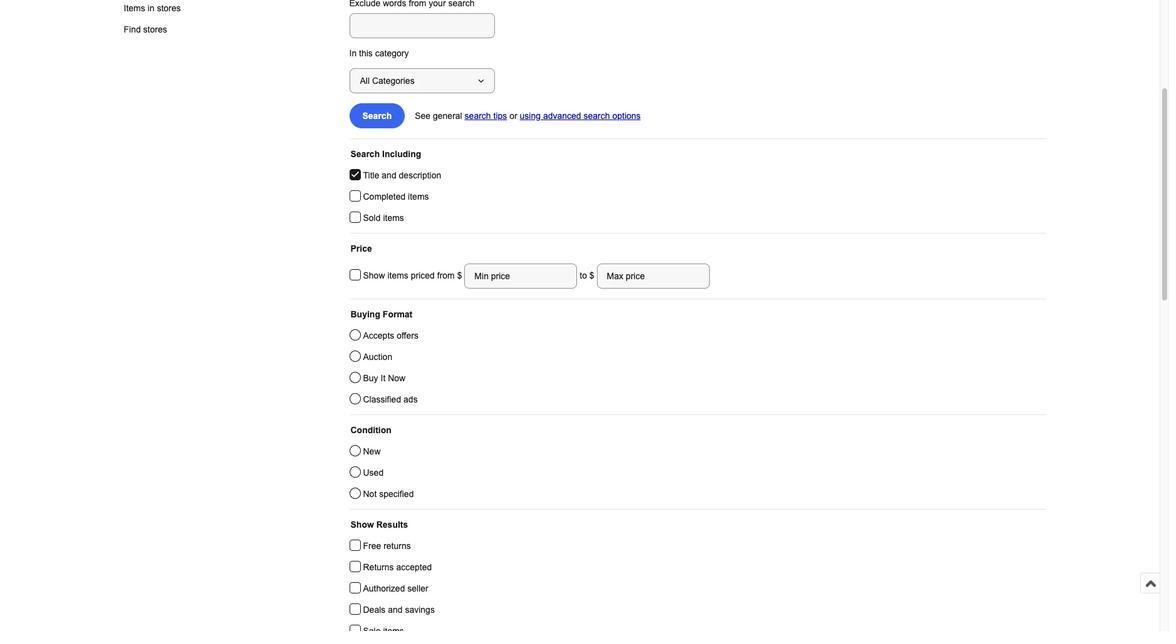 Task type: vqa. For each thing, say whether or not it's contained in the screenshot.
the leftmost search
yes



Task type: describe. For each thing, give the bounding box(es) containing it.
not specified
[[363, 489, 414, 499]]

description
[[399, 170, 441, 180]]

to
[[580, 270, 587, 281]]

in this category
[[349, 48, 409, 58]]

results
[[376, 520, 408, 530]]

free
[[363, 541, 381, 551]]

now
[[388, 373, 406, 384]]

see general search tips or using advanced search options
[[415, 111, 641, 121]]

in
[[349, 48, 357, 58]]

classified ads
[[363, 395, 418, 405]]

using advanced search options link
[[520, 111, 641, 121]]

show results
[[351, 520, 408, 530]]

this
[[359, 48, 373, 58]]

free returns
[[363, 541, 411, 551]]

search for search
[[363, 111, 392, 121]]

items
[[124, 3, 145, 13]]

title and description
[[363, 170, 441, 180]]

2 search from the left
[[584, 111, 610, 121]]

completed
[[363, 192, 406, 202]]

returns
[[384, 541, 411, 551]]

savings
[[405, 605, 435, 615]]

find stores
[[124, 25, 167, 35]]

it
[[381, 373, 386, 384]]

Enter minimum price range value, $ text field
[[465, 264, 577, 289]]

items for sold
[[383, 213, 404, 223]]

sold items
[[363, 213, 404, 223]]

items for show
[[388, 270, 408, 281]]

new
[[363, 447, 381, 457]]

search tips link
[[465, 111, 507, 121]]

accepted
[[396, 563, 432, 573]]

general
[[433, 111, 462, 121]]

returns accepted
[[363, 563, 432, 573]]

to $
[[577, 270, 597, 281]]

seller
[[408, 584, 428, 594]]

accepts
[[363, 331, 394, 341]]

find
[[124, 25, 141, 35]]

2 $ from the left
[[590, 270, 594, 281]]

category
[[375, 48, 409, 58]]

buy it now
[[363, 373, 406, 384]]

options
[[613, 111, 641, 121]]

condition
[[351, 425, 392, 436]]

items in stores link
[[114, 0, 211, 19]]

buying format
[[351, 310, 413, 320]]

sold
[[363, 213, 381, 223]]



Task type: locate. For each thing, give the bounding box(es) containing it.
show for show items priced from
[[363, 270, 385, 281]]

items for completed
[[408, 192, 429, 202]]

specified
[[379, 489, 414, 499]]

1 vertical spatial search
[[351, 149, 380, 159]]

0 vertical spatial items
[[408, 192, 429, 202]]

price
[[351, 244, 372, 254]]

1 vertical spatial and
[[388, 605, 403, 615]]

stores down items in stores link
[[143, 25, 167, 35]]

1 horizontal spatial $
[[590, 270, 594, 281]]

advanced
[[543, 111, 581, 121]]

show down "price"
[[363, 270, 385, 281]]

including
[[382, 149, 421, 159]]

title
[[363, 170, 379, 180]]

see
[[415, 111, 431, 121]]

search
[[363, 111, 392, 121], [351, 149, 380, 159]]

search left the options at the right
[[584, 111, 610, 121]]

used
[[363, 468, 384, 478]]

offers
[[397, 331, 419, 341]]

and right title
[[382, 170, 396, 180]]

search for search including
[[351, 149, 380, 159]]

1 $ from the left
[[457, 270, 465, 281]]

and right deals
[[388, 605, 403, 615]]

classified
[[363, 395, 401, 405]]

items in stores
[[124, 3, 181, 13]]

in
[[148, 3, 154, 13]]

priced
[[411, 270, 435, 281]]

1 vertical spatial stores
[[143, 25, 167, 35]]

0 vertical spatial show
[[363, 270, 385, 281]]

0 vertical spatial stores
[[157, 3, 181, 13]]

not
[[363, 489, 377, 499]]

0 vertical spatial search
[[363, 111, 392, 121]]

search including
[[351, 149, 421, 159]]

1 vertical spatial items
[[383, 213, 404, 223]]

$ right to
[[590, 270, 594, 281]]

items down completed items
[[383, 213, 404, 223]]

1 vertical spatial show
[[351, 520, 374, 530]]

find stores link
[[114, 19, 211, 40]]

show up free
[[351, 520, 374, 530]]

0 horizontal spatial search
[[465, 111, 491, 121]]

deals
[[363, 605, 386, 615]]

$
[[457, 270, 465, 281], [590, 270, 594, 281]]

tips
[[494, 111, 507, 121]]

and for deals
[[388, 605, 403, 615]]

returns
[[363, 563, 394, 573]]

1 search from the left
[[465, 111, 491, 121]]

from
[[437, 270, 455, 281]]

auction
[[363, 352, 392, 362]]

items
[[408, 192, 429, 202], [383, 213, 404, 223], [388, 270, 408, 281]]

and for title
[[382, 170, 396, 180]]

show items priced from
[[363, 270, 457, 281]]

Exclude words from your search text field
[[349, 13, 495, 38]]

and
[[382, 170, 396, 180], [388, 605, 403, 615]]

buy
[[363, 373, 378, 384]]

authorized
[[363, 584, 405, 594]]

2 vertical spatial items
[[388, 270, 408, 281]]

format
[[383, 310, 413, 320]]

show for show results
[[351, 520, 374, 530]]

accepts offers
[[363, 331, 419, 341]]

0 horizontal spatial $
[[457, 270, 465, 281]]

stores right in
[[157, 3, 181, 13]]

buying
[[351, 310, 380, 320]]

authorized seller
[[363, 584, 428, 594]]

or
[[510, 111, 517, 121]]

search up search including at left top
[[363, 111, 392, 121]]

items down description
[[408, 192, 429, 202]]

Enter maximum price range value, $ text field
[[597, 264, 710, 289]]

search button
[[349, 103, 405, 128]]

deals and savings
[[363, 605, 435, 615]]

0 vertical spatial and
[[382, 170, 396, 180]]

ads
[[404, 395, 418, 405]]

using
[[520, 111, 541, 121]]

show
[[363, 270, 385, 281], [351, 520, 374, 530]]

search inside button
[[363, 111, 392, 121]]

search up title
[[351, 149, 380, 159]]

search left tips
[[465, 111, 491, 121]]

stores
[[157, 3, 181, 13], [143, 25, 167, 35]]

items left priced on the top left of page
[[388, 270, 408, 281]]

1 horizontal spatial search
[[584, 111, 610, 121]]

completed items
[[363, 192, 429, 202]]

search
[[465, 111, 491, 121], [584, 111, 610, 121]]

$ right from
[[457, 270, 465, 281]]



